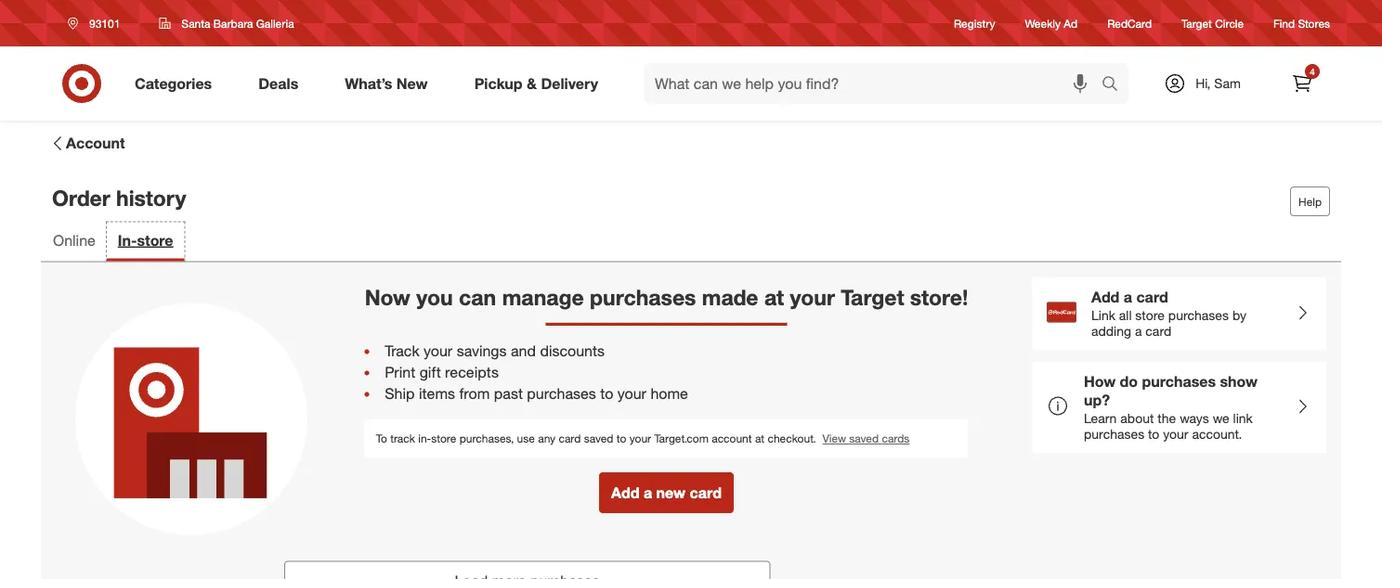 Task type: describe. For each thing, give the bounding box(es) containing it.
account
[[66, 134, 125, 152]]

find stores link
[[1274, 15, 1331, 31]]

1 vertical spatial at
[[755, 432, 765, 446]]

what's new link
[[329, 63, 451, 104]]

target circle link
[[1182, 15, 1244, 31]]

and
[[511, 343, 536, 361]]

categories
[[135, 74, 212, 93]]

4 link
[[1282, 63, 1323, 104]]

discounts
[[540, 343, 605, 361]]

add for add a new card
[[611, 484, 640, 502]]

target circle
[[1182, 16, 1244, 30]]

cards
[[882, 432, 910, 446]]

your left the target.com
[[630, 432, 651, 446]]

deals link
[[243, 63, 322, 104]]

view saved cards link
[[823, 432, 910, 446]]

pickup
[[474, 74, 523, 93]]

adding
[[1092, 323, 1132, 340]]

93101
[[89, 16, 120, 30]]

0 vertical spatial store
[[137, 231, 173, 250]]

categories link
[[119, 63, 235, 104]]

card right new
[[690, 484, 722, 502]]

order
[[52, 185, 110, 211]]

gift
[[420, 364, 441, 382]]

galleria
[[256, 16, 294, 30]]

purchases down up?
[[1084, 426, 1145, 443]]

santa barbara galleria button
[[147, 7, 306, 40]]

learn
[[1084, 410, 1117, 426]]

1 horizontal spatial to
[[617, 432, 627, 446]]

&
[[527, 74, 537, 93]]

What can we help you find? suggestions appear below search field
[[644, 63, 1107, 104]]

registry
[[954, 16, 996, 30]]

a for link
[[1124, 288, 1133, 307]]

your inside how do purchases show up? learn about the ways we link purchases to your account.
[[1164, 426, 1189, 443]]

use
[[517, 432, 535, 446]]

show
[[1220, 373, 1258, 391]]

you
[[416, 285, 453, 311]]

delivery
[[541, 74, 598, 93]]

how do purchases show up? learn about the ways we link purchases to your account.
[[1084, 373, 1258, 443]]

sam
[[1215, 75, 1241, 92]]

search button
[[1094, 63, 1138, 108]]

purchases,
[[460, 432, 514, 446]]

new
[[656, 484, 686, 502]]

all
[[1119, 307, 1132, 323]]

add a new card link
[[599, 473, 734, 514]]

about
[[1121, 410, 1154, 426]]

in-store link
[[107, 223, 184, 262]]

purchases up the
[[1142, 373, 1216, 391]]

1 vertical spatial target
[[841, 285, 905, 311]]

home
[[651, 385, 688, 403]]

add for add a card link all store purchases by adding a card
[[1092, 288, 1120, 307]]

link
[[1234, 410, 1253, 426]]

weekly ad
[[1025, 16, 1078, 30]]

to
[[376, 432, 387, 446]]

online
[[53, 231, 96, 250]]

how
[[1084, 373, 1116, 391]]

past
[[494, 385, 523, 403]]

can
[[459, 285, 496, 311]]

history
[[116, 185, 186, 211]]

weekly
[[1025, 16, 1061, 30]]

santa
[[182, 16, 210, 30]]

your up gift
[[424, 343, 453, 361]]

now
[[365, 285, 411, 311]]

new
[[397, 74, 428, 93]]

card right all
[[1146, 323, 1172, 340]]

add a card link all store purchases by adding a card
[[1092, 288, 1247, 340]]

ship
[[385, 385, 415, 403]]

barbara
[[214, 16, 253, 30]]

a for card
[[644, 484, 652, 502]]

what's new
[[345, 74, 428, 93]]

do
[[1120, 373, 1138, 391]]

receipts
[[445, 364, 499, 382]]

track
[[390, 432, 415, 446]]



Task type: vqa. For each thing, say whether or not it's contained in the screenshot.
bottom as
no



Task type: locate. For each thing, give the bounding box(es) containing it.
help button
[[1291, 187, 1331, 217]]

store
[[137, 231, 173, 250], [1136, 307, 1165, 323], [431, 432, 457, 446]]

online link
[[42, 223, 107, 262]]

redcard
[[1108, 16, 1152, 30]]

checkout.
[[768, 432, 817, 446]]

to track in-store purchases, use any card saved to your target.com account at checkout. view saved cards
[[376, 432, 910, 446]]

account
[[712, 432, 752, 446]]

saved right any
[[584, 432, 614, 446]]

2 vertical spatial store
[[431, 432, 457, 446]]

your
[[790, 285, 835, 311], [424, 343, 453, 361], [618, 385, 647, 403], [1164, 426, 1189, 443], [630, 432, 651, 446]]

purchases left the by at the bottom right of the page
[[1169, 307, 1229, 323]]

1 vertical spatial store
[[1136, 307, 1165, 323]]

1 horizontal spatial add
[[1092, 288, 1120, 307]]

help
[[1299, 195, 1322, 209]]

from
[[459, 385, 490, 403]]

93101 button
[[56, 7, 140, 40]]

your left account.
[[1164, 426, 1189, 443]]

0 horizontal spatial store
[[137, 231, 173, 250]]

0 horizontal spatial add
[[611, 484, 640, 502]]

add
[[1092, 288, 1120, 307], [611, 484, 640, 502]]

store down history
[[137, 231, 173, 250]]

purchases down 'discounts'
[[527, 385, 596, 403]]

in-
[[118, 231, 137, 250]]

target left circle at the top of page
[[1182, 16, 1212, 30]]

4
[[1310, 66, 1316, 77]]

target
[[1182, 16, 1212, 30], [841, 285, 905, 311]]

a left new
[[644, 484, 652, 502]]

deals
[[259, 74, 298, 93]]

print
[[385, 364, 416, 382]]

in-
[[418, 432, 431, 446]]

account.
[[1192, 426, 1243, 443]]

2 horizontal spatial a
[[1135, 323, 1142, 340]]

search
[[1094, 76, 1138, 94]]

store!
[[910, 285, 968, 311]]

to left the target.com
[[617, 432, 627, 446]]

store right track
[[431, 432, 457, 446]]

registry link
[[954, 15, 996, 31]]

store right all
[[1136, 307, 1165, 323]]

we
[[1213, 410, 1230, 426]]

to inside how do purchases show up? learn about the ways we link purchases to your account.
[[1148, 426, 1160, 443]]

2 horizontal spatial to
[[1148, 426, 1160, 443]]

made
[[702, 285, 759, 311]]

1 horizontal spatial store
[[431, 432, 457, 446]]

2 horizontal spatial store
[[1136, 307, 1165, 323]]

card right any
[[559, 432, 581, 446]]

your right made
[[790, 285, 835, 311]]

order history
[[52, 185, 186, 211]]

card
[[1137, 288, 1169, 307], [1146, 323, 1172, 340], [559, 432, 581, 446], [690, 484, 722, 502]]

stores
[[1299, 16, 1331, 30]]

purchases
[[590, 285, 696, 311], [1169, 307, 1229, 323], [1142, 373, 1216, 391], [527, 385, 596, 403], [1084, 426, 1145, 443]]

find
[[1274, 16, 1295, 30]]

0 vertical spatial a
[[1124, 288, 1133, 307]]

1 horizontal spatial a
[[1124, 288, 1133, 307]]

1 vertical spatial a
[[1135, 323, 1142, 340]]

0 horizontal spatial a
[[644, 484, 652, 502]]

add a new card
[[611, 484, 722, 502]]

view
[[823, 432, 846, 446]]

0 vertical spatial add
[[1092, 288, 1120, 307]]

0 vertical spatial at
[[765, 285, 784, 311]]

by
[[1233, 307, 1247, 323]]

to inside track your savings and discounts print gift receipts ship items from past purchases to your home
[[600, 385, 614, 403]]

track
[[385, 343, 420, 361]]

1 horizontal spatial target
[[1182, 16, 1212, 30]]

add inside "add a card link all store purchases by adding a card"
[[1092, 288, 1120, 307]]

0 horizontal spatial to
[[600, 385, 614, 403]]

saved
[[584, 432, 614, 446], [850, 432, 879, 446]]

saved right view
[[850, 432, 879, 446]]

the
[[1158, 410, 1177, 426]]

add left new
[[611, 484, 640, 502]]

0 vertical spatial target
[[1182, 16, 1212, 30]]

savings
[[457, 343, 507, 361]]

weekly ad link
[[1025, 15, 1078, 31]]

1 vertical spatial add
[[611, 484, 640, 502]]

purchases inside "add a card link all store purchases by adding a card"
[[1169, 307, 1229, 323]]

circle
[[1216, 16, 1244, 30]]

0 horizontal spatial saved
[[584, 432, 614, 446]]

any
[[538, 432, 556, 446]]

a right all
[[1135, 323, 1142, 340]]

find stores
[[1274, 16, 1331, 30]]

at right account
[[755, 432, 765, 446]]

ways
[[1180, 410, 1210, 426]]

0 horizontal spatial target
[[841, 285, 905, 311]]

hi, sam
[[1196, 75, 1241, 92]]

items
[[419, 385, 455, 403]]

ad
[[1064, 16, 1078, 30]]

add up link
[[1092, 288, 1120, 307]]

to
[[600, 385, 614, 403], [1148, 426, 1160, 443], [617, 432, 627, 446]]

hi,
[[1196, 75, 1211, 92]]

store inside "add a card link all store purchases by adding a card"
[[1136, 307, 1165, 323]]

2 saved from the left
[[850, 432, 879, 446]]

manage
[[502, 285, 584, 311]]

track your savings and discounts print gift receipts ship items from past purchases to your home
[[385, 343, 688, 403]]

in-store
[[118, 231, 173, 250]]

card up do
[[1137, 288, 1169, 307]]

1 horizontal spatial saved
[[850, 432, 879, 446]]

link
[[1092, 307, 1116, 323]]

now you can manage purchases made at your target store!
[[365, 285, 968, 311]]

to down 'discounts'
[[600, 385, 614, 403]]

to left ways
[[1148, 426, 1160, 443]]

a up all
[[1124, 288, 1133, 307]]

1 saved from the left
[[584, 432, 614, 446]]

at right made
[[765, 285, 784, 311]]

up?
[[1084, 392, 1111, 410]]

redcard link
[[1108, 15, 1152, 31]]

what's
[[345, 74, 393, 93]]

purchases left made
[[590, 285, 696, 311]]

pickup & delivery link
[[459, 63, 622, 104]]

2 vertical spatial a
[[644, 484, 652, 502]]

your left home
[[618, 385, 647, 403]]

purchases inside track your savings and discounts print gift receipts ship items from past purchases to your home
[[527, 385, 596, 403]]

target left "store!"
[[841, 285, 905, 311]]

account link
[[48, 132, 126, 155]]

pickup & delivery
[[474, 74, 598, 93]]

santa barbara galleria
[[182, 16, 294, 30]]



